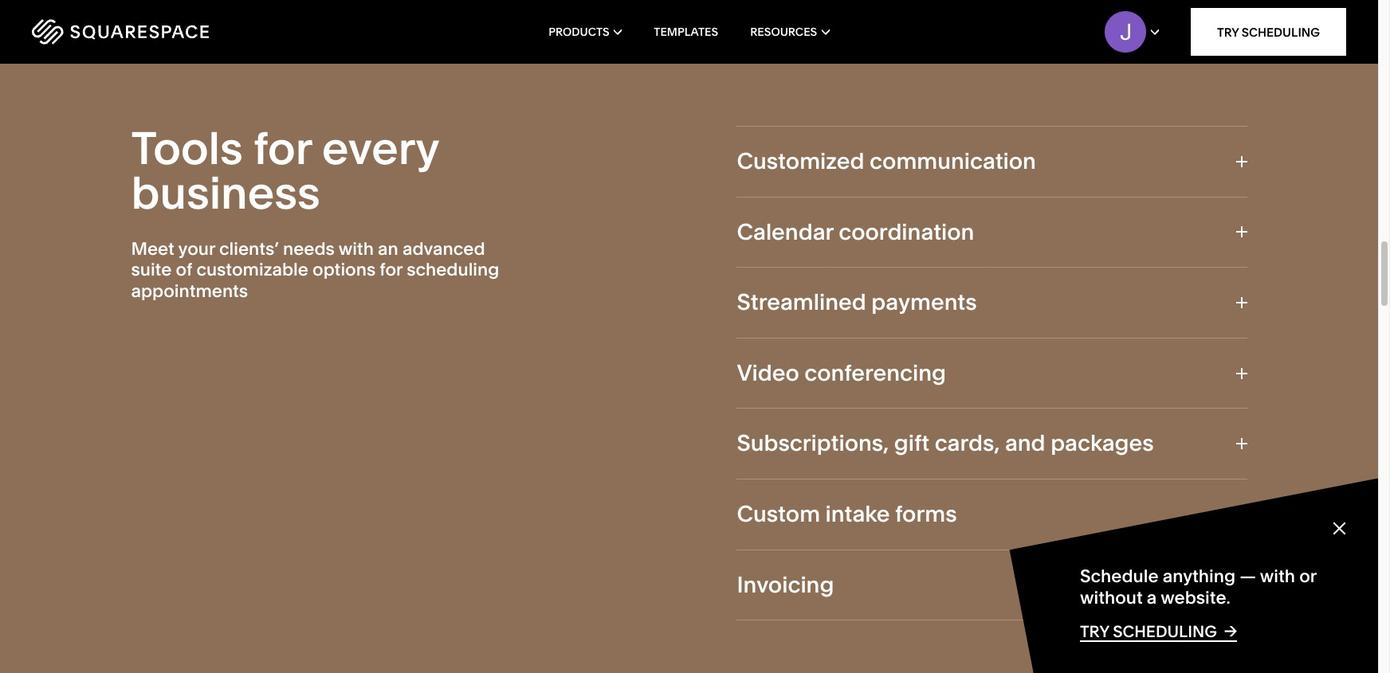 Task type: describe. For each thing, give the bounding box(es) containing it.
tools for every business
[[131, 121, 439, 220]]

with inside the schedule anything — with or without a website.
[[1260, 566, 1296, 588]]

customized
[[737, 147, 865, 175]]

resources
[[750, 25, 817, 39]]

templates
[[654, 25, 718, 39]]

of
[[176, 259, 192, 281]]

customized communication
[[737, 147, 1036, 175]]

appointments
[[131, 280, 248, 302]]

try for try scheduling →
[[1080, 623, 1109, 642]]

your
[[178, 238, 215, 260]]

streamlined
[[737, 289, 866, 316]]

schedule anything — with or without a website.
[[1080, 566, 1317, 609]]

squarespace logo image
[[32, 19, 209, 45]]

forms
[[895, 501, 957, 528]]

coordination
[[839, 218, 975, 245]]

needs
[[283, 238, 335, 260]]

meet
[[131, 238, 175, 260]]

tools
[[131, 121, 243, 175]]

or
[[1300, 566, 1317, 588]]

calendar coordination
[[737, 218, 975, 245]]

products
[[549, 25, 610, 39]]

for inside meet your clients' needs with an advanced suite of customizable options for scheduling appointments
[[380, 259, 403, 281]]

try for try scheduling
[[1217, 24, 1239, 39]]

squarespace logo link
[[32, 19, 295, 45]]

templates link
[[654, 0, 718, 64]]

invoicing button
[[737, 551, 1247, 620]]

with inside meet your clients' needs with an advanced suite of customizable options for scheduling appointments
[[339, 238, 374, 260]]

every
[[322, 121, 439, 175]]

streamlined payments button
[[737, 268, 1247, 338]]

customizable
[[196, 259, 308, 281]]

custom intake forms button
[[737, 480, 1247, 550]]

resources button
[[750, 0, 830, 64]]

payments
[[872, 289, 977, 316]]

anything
[[1163, 566, 1236, 588]]



Task type: vqa. For each thing, say whether or not it's contained in the screenshot.
'a' associated with website
no



Task type: locate. For each thing, give the bounding box(es) containing it.
0 horizontal spatial scheduling
[[1113, 623, 1218, 642]]

try scheduling →
[[1080, 622, 1238, 642]]

1 horizontal spatial try
[[1217, 24, 1239, 39]]

invoicing
[[737, 571, 834, 598]]

scheduling for try scheduling →
[[1113, 623, 1218, 642]]

try scheduling
[[1217, 24, 1320, 39]]

cards,
[[935, 430, 1000, 457]]

try inside try scheduling →
[[1080, 623, 1109, 642]]

—
[[1240, 566, 1257, 588]]

a
[[1147, 587, 1157, 609]]

video conferencing button
[[737, 339, 1247, 408]]

calendar coordination button
[[737, 197, 1247, 267]]

for inside tools for every business
[[253, 121, 312, 175]]

with
[[339, 238, 374, 260], [1260, 566, 1296, 588]]

advanced
[[403, 238, 485, 260]]

0 horizontal spatial try
[[1080, 623, 1109, 642]]

with right —
[[1260, 566, 1296, 588]]

packages
[[1051, 430, 1154, 457]]

1 vertical spatial for
[[380, 259, 403, 281]]

schedule
[[1080, 566, 1159, 588]]

an
[[378, 238, 398, 260]]

for
[[253, 121, 312, 175], [380, 259, 403, 281]]

and
[[1005, 430, 1046, 457]]

subscriptions,
[[737, 430, 889, 457]]

conferencing
[[805, 359, 946, 386]]

products button
[[549, 0, 622, 64]]

customized communication button
[[737, 127, 1247, 197]]

custom
[[737, 501, 820, 528]]

website.
[[1161, 587, 1231, 609]]

custom intake forms
[[737, 501, 957, 528]]

meet your clients' needs with an advanced suite of customizable options for scheduling appointments
[[131, 238, 499, 302]]

1 vertical spatial try
[[1080, 623, 1109, 642]]

try
[[1217, 24, 1239, 39], [1080, 623, 1109, 642]]

1 horizontal spatial scheduling
[[1242, 24, 1320, 39]]

suite
[[131, 259, 172, 281]]

→
[[1224, 622, 1238, 641]]

scheduling for try scheduling
[[1242, 24, 1320, 39]]

with left 'an'
[[339, 238, 374, 260]]

scheduling
[[407, 259, 499, 281]]

scheduling inside try scheduling →
[[1113, 623, 1218, 642]]

scheduling
[[1242, 24, 1320, 39], [1113, 623, 1218, 642]]

0 horizontal spatial for
[[253, 121, 312, 175]]

communication
[[870, 147, 1036, 175]]

subscriptions, gift cards, and packages
[[737, 430, 1154, 457]]

try scheduling link
[[1191, 8, 1347, 56]]

streamlined payments
[[737, 289, 977, 316]]

clients'
[[219, 238, 279, 260]]

gift
[[894, 430, 930, 457]]

0 vertical spatial scheduling
[[1242, 24, 1320, 39]]

calendar
[[737, 218, 834, 245]]

0 vertical spatial with
[[339, 238, 374, 260]]

video conferencing
[[737, 359, 946, 386]]

1 vertical spatial scheduling
[[1113, 623, 1218, 642]]

1 horizontal spatial for
[[380, 259, 403, 281]]

1 horizontal spatial with
[[1260, 566, 1296, 588]]

business
[[131, 166, 320, 220]]

0 horizontal spatial with
[[339, 238, 374, 260]]

1 vertical spatial with
[[1260, 566, 1296, 588]]

subscriptions, gift cards, and packages button
[[737, 409, 1247, 479]]

intake
[[826, 501, 890, 528]]

without
[[1080, 587, 1143, 609]]

options
[[313, 259, 376, 281]]

0 vertical spatial try
[[1217, 24, 1239, 39]]

video
[[737, 359, 799, 386]]

0 vertical spatial for
[[253, 121, 312, 175]]



